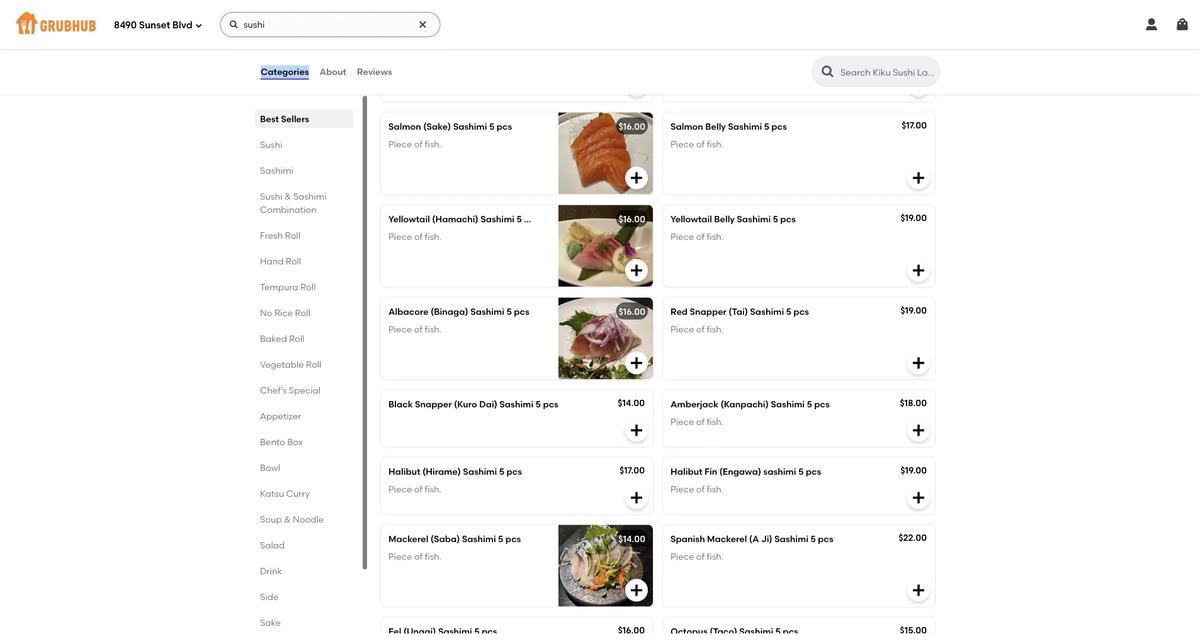 Task type: vqa. For each thing, say whether or not it's contained in the screenshot.
Vegetable
yes



Task type: describe. For each thing, give the bounding box(es) containing it.
$19.00 for yellowtail belly  sashimi 5 pcs
[[901, 212, 927, 223]]

(hirame)
[[423, 466, 461, 477]]

categories button
[[260, 49, 310, 94]]

piece of fish. for halibut fin (engawa) sashimi 5 pcs
[[671, 484, 724, 495]]

drink
[[260, 566, 282, 576]]

yellowtail  (hamachi) sashimi 5 pcs image
[[559, 205, 653, 287]]

dai)
[[480, 399, 498, 409]]

1 mackerel from the left
[[389, 533, 429, 544]]

$17.00 for halibut (hirame) sashimi 5 pcs
[[620, 465, 645, 476]]

salmon (sake) sashimi 5 pcs image
[[559, 112, 653, 194]]

(engawa)
[[720, 466, 762, 477]]

vegetable
[[260, 359, 304, 370]]

yellowtail  (hamachi) sashimi 5 pcs
[[389, 213, 540, 224]]

piece for albacore  (binaga) sashimi 5 pcs
[[389, 324, 412, 335]]

albacore  (binaga) sashimi 5 pcs
[[389, 306, 530, 317]]

soup
[[260, 514, 282, 525]]

piece for mackerel  (saba) sashimi 5 pcs
[[389, 551, 412, 562]]

svg image for salmon belly  sashimi 5 pcs
[[912, 170, 927, 185]]

amberjack
[[671, 399, 719, 409]]

appetizer tab
[[260, 409, 348, 423]]

sashimi 5 pcs
[[379, 2, 431, 29]]

piece for halibut (hirame) sashimi 5 pcs
[[389, 484, 412, 495]]

yellowtail for yellowtail belly  sashimi 5 pcs
[[671, 213, 712, 224]]

sushi for sushi
[[260, 139, 282, 150]]

halibut (hirame) sashimi 5 pcs
[[389, 466, 522, 477]]

soup & noodle tab
[[260, 513, 348, 526]]

black
[[389, 399, 413, 409]]

reviews
[[357, 66, 392, 77]]

belly for tuna
[[694, 53, 715, 64]]

vegetable roll tab
[[260, 358, 348, 371]]

no rice roll tab
[[260, 306, 348, 319]]

fish. for salmon (sake) sashimi 5 pcs
[[425, 139, 442, 149]]

about
[[320, 66, 347, 77]]

box
[[287, 437, 303, 447]]

red snapper  (tai) sashimi 5 pcs
[[671, 306, 809, 317]]

special
[[289, 385, 321, 396]]

mackerel  (saba) sashimi 5 pcs
[[389, 533, 521, 544]]

fish. for albacore  (binaga) sashimi 5 pcs
[[425, 324, 442, 335]]

sashimi inside sushi & sashimi combination
[[293, 191, 327, 202]]

chef's
[[260, 385, 287, 396]]

bento
[[260, 437, 285, 447]]

(a
[[750, 533, 759, 544]]

$19.00 for red snapper  (tai) sashimi 5 pcs
[[901, 305, 927, 316]]

mackerel  (saba) sashimi 5 pcs image
[[559, 525, 653, 607]]

5 inside sashimi 5 pcs
[[379, 19, 383, 29]]

svg image for salmon (sake) sashimi 5 pcs
[[629, 170, 644, 185]]

0 vertical spatial $14.00
[[618, 397, 645, 408]]

$18.00
[[900, 397, 927, 408]]

svg image for yellowtail  (hamachi) sashimi 5 pcs
[[629, 263, 644, 278]]

amberjack (kanpachi) sashimi 5 pcs
[[671, 399, 830, 409]]

svg image for halibut fin (engawa) sashimi 5 pcs
[[912, 490, 927, 505]]

fresh roll
[[260, 230, 301, 241]]

bento box tab
[[260, 435, 348, 449]]

katsu curry
[[260, 488, 310, 499]]

piece of fish. for spanish mackerel (a ji) sashimi 5 pcs
[[671, 551, 724, 562]]

piece of fish. for red snapper  (tai) sashimi 5 pcs
[[671, 324, 724, 335]]

of for mackerel  (saba) sashimi 5 pcs
[[414, 551, 423, 562]]

roll for fresh
[[285, 230, 301, 241]]

black snapper (kuro dai) sashimi 5 pcs
[[389, 399, 559, 409]]

of for albacore  (binaga) sashimi 5 pcs
[[414, 324, 423, 335]]

best sellers
[[260, 113, 309, 124]]

rice
[[275, 307, 293, 318]]

drink tab
[[260, 564, 348, 578]]

belly for salmon
[[706, 121, 726, 132]]

bowl
[[260, 462, 280, 473]]

of for amberjack (kanpachi) sashimi 5 pcs
[[697, 416, 705, 427]]

fin
[[705, 466, 718, 477]]

& for sashimi
[[285, 191, 291, 202]]

of for halibut fin (engawa) sashimi 5 pcs
[[697, 484, 705, 495]]

roll for tempura
[[301, 282, 316, 292]]

bento box
[[260, 437, 303, 447]]

blvd
[[173, 20, 193, 31]]

2 mackerel from the left
[[708, 533, 747, 544]]

of for yellowtail belly  sashimi 5 pcs
[[697, 231, 705, 242]]

fresh
[[260, 230, 283, 241]]

of for bluefin tuna (hon maguro) sashimi 5 pcs
[[414, 71, 423, 82]]

sashimi tab
[[260, 164, 348, 177]]

(hamachi)
[[432, 213, 479, 224]]

salmon for salmon (sake) sashimi 5 pcs
[[389, 121, 421, 132]]

(binaga)
[[431, 306, 469, 317]]

piece of fish. for salmon belly  sashimi 5 pcs
[[671, 139, 724, 149]]

svg image for amberjack (kanpachi) sashimi 5 pcs
[[912, 423, 927, 438]]

8490 sunset blvd
[[114, 20, 193, 31]]

& for noodle
[[284, 514, 291, 525]]

belly for yellowtail
[[715, 213, 735, 224]]

fish. for bluefin tuna (hon maguro) sashimi 5 pcs
[[425, 71, 442, 82]]

katsu curry tab
[[260, 487, 348, 500]]

sushi for sushi & sashimi combination
[[260, 191, 282, 202]]

baked roll
[[260, 333, 305, 344]]

piece of fish. for amberjack (kanpachi) sashimi 5 pcs
[[671, 416, 724, 427]]

fresh roll tab
[[260, 229, 348, 242]]

svg image for tuna belly sashimi 5 pcs
[[912, 78, 927, 93]]

combination
[[260, 204, 317, 215]]

of for yellowtail  (hamachi) sashimi 5 pcs
[[414, 231, 423, 242]]

katsu
[[260, 488, 284, 499]]

1 vertical spatial $14.00
[[619, 533, 646, 544]]

best
[[260, 113, 279, 124]]

piece of fish. for albacore  (binaga) sashimi 5 pcs
[[389, 324, 442, 335]]

yellowtail belly  sashimi 5 pcs
[[671, 213, 796, 224]]

piece for salmon belly  sashimi 5 pcs
[[671, 139, 694, 149]]

spanish mackerel (a ji) sashimi 5 pcs
[[671, 533, 834, 544]]

piece for bluefin tuna (hon maguro) sashimi 5 pcs
[[389, 71, 412, 82]]

pcs
[[385, 19, 398, 29]]

$16.00 for red
[[619, 306, 646, 317]]



Task type: locate. For each thing, give the bounding box(es) containing it.
soup & noodle
[[260, 514, 324, 525]]

piece for amberjack (kanpachi) sashimi 5 pcs
[[671, 416, 694, 427]]

fish. for halibut (hirame) sashimi 5 pcs
[[425, 484, 442, 495]]

piece of fish. down the (hamachi)
[[389, 231, 442, 242]]

tempura roll tab
[[260, 280, 348, 294]]

fish. down the (hamachi)
[[425, 231, 442, 242]]

&
[[285, 191, 291, 202], [284, 514, 291, 525]]

of down red snapper  (tai) sashimi 5 pcs
[[697, 324, 705, 335]]

fish. for halibut fin (engawa) sashimi 5 pcs
[[707, 484, 724, 495]]

sake tab
[[260, 616, 348, 629]]

snapper for red
[[690, 306, 727, 317]]

1 tuna from the left
[[420, 53, 442, 64]]

piece of fish. for yellowtail  (hamachi) sashimi 5 pcs
[[389, 231, 442, 242]]

tempura roll
[[260, 282, 316, 292]]

roll right rice
[[295, 307, 311, 318]]

fish. down (sake)
[[425, 139, 442, 149]]

svg image
[[1145, 17, 1160, 32], [1176, 17, 1191, 32], [229, 20, 239, 30], [195, 22, 203, 29], [912, 263, 927, 278], [629, 356, 644, 371], [912, 356, 927, 371], [629, 583, 644, 598]]

1 halibut from the left
[[389, 466, 421, 477]]

of for red snapper  (tai) sashimi 5 pcs
[[697, 324, 705, 335]]

1 horizontal spatial yellowtail
[[671, 213, 712, 224]]

piece for yellowtail  (hamachi) sashimi 5 pcs
[[389, 231, 412, 242]]

piece for yellowtail belly  sashimi 5 pcs
[[671, 231, 694, 242]]

of for halibut (hirame) sashimi 5 pcs
[[414, 484, 423, 495]]

(sake)
[[423, 121, 451, 132]]

yellowtail for yellowtail  (hamachi) sashimi 5 pcs
[[389, 213, 430, 224]]

roll inside tab
[[295, 307, 311, 318]]

0 horizontal spatial halibut
[[389, 466, 421, 477]]

fish. down (saba)
[[425, 551, 442, 562]]

halibut for halibut fin (engawa) sashimi 5 pcs
[[671, 466, 703, 477]]

(kanpachi)
[[721, 399, 769, 409]]

piece of fish. down red
[[671, 324, 724, 335]]

roll for vegetable
[[306, 359, 322, 370]]

1 vertical spatial $17.00
[[620, 465, 645, 476]]

fish. down the salmon belly  sashimi 5 pcs
[[707, 139, 724, 149]]

hand
[[260, 256, 284, 266]]

sushi & sashimi combination tab
[[260, 190, 348, 216]]

fish. for red snapper  (tai) sashimi 5 pcs
[[707, 324, 724, 335]]

salmon for salmon belly  sashimi 5 pcs
[[671, 121, 704, 132]]

1 vertical spatial $16.00
[[619, 213, 646, 224]]

of down albacore
[[414, 324, 423, 335]]

sunset
[[139, 20, 170, 31]]

3 $19.00 from the top
[[901, 465, 927, 476]]

salad tab
[[260, 539, 348, 552]]

1 vertical spatial sushi
[[260, 191, 282, 202]]

1 horizontal spatial tuna
[[671, 53, 692, 64]]

fish. for yellowtail  (hamachi) sashimi 5 pcs
[[425, 231, 442, 242]]

salad
[[260, 540, 285, 551]]

of down spanish
[[697, 551, 705, 562]]

side
[[260, 592, 279, 602]]

belly
[[694, 53, 715, 64], [706, 121, 726, 132], [715, 213, 735, 224]]

fish. for spanish mackerel (a ji) sashimi 5 pcs
[[707, 551, 724, 562]]

sushi & sashimi combination
[[260, 191, 327, 215]]

halibut for halibut (hirame) sashimi 5 pcs
[[389, 466, 421, 477]]

of down salmon (sake) sashimi 5 pcs
[[414, 139, 423, 149]]

1 horizontal spatial $17.00
[[902, 120, 927, 130]]

1 vertical spatial &
[[284, 514, 291, 525]]

pcs
[[549, 53, 565, 64], [760, 53, 776, 64], [497, 121, 512, 132], [772, 121, 787, 132], [524, 213, 540, 224], [781, 213, 796, 224], [514, 306, 530, 317], [794, 306, 809, 317], [543, 399, 559, 409], [815, 399, 830, 409], [507, 466, 522, 477], [806, 466, 822, 477], [506, 533, 521, 544], [818, 533, 834, 544]]

2 vertical spatial $19.00
[[901, 465, 927, 476]]

yellowtail
[[389, 213, 430, 224], [671, 213, 712, 224]]

3 $16.00 from the top
[[619, 306, 646, 317]]

baked
[[260, 333, 287, 344]]

bowl tab
[[260, 461, 348, 474]]

fish. for yellowtail belly  sashimi 5 pcs
[[707, 231, 724, 242]]

halibut
[[389, 466, 421, 477], [671, 466, 703, 477]]

of down fin
[[697, 484, 705, 495]]

piece of fish. down fin
[[671, 484, 724, 495]]

1 sushi from the top
[[260, 139, 282, 150]]

of down the salmon belly  sashimi 5 pcs
[[697, 139, 705, 149]]

sushi tab
[[260, 138, 348, 151]]

1 vertical spatial belly
[[706, 121, 726, 132]]

reviews button
[[357, 49, 393, 94]]

fish. for mackerel  (saba) sashimi 5 pcs
[[425, 551, 442, 562]]

piece of fish. for salmon (sake) sashimi 5 pcs
[[389, 139, 442, 149]]

of down amberjack
[[697, 416, 705, 427]]

(tai)
[[729, 306, 748, 317]]

fish. for amberjack (kanpachi) sashimi 5 pcs
[[707, 416, 724, 427]]

svg image for spanish mackerel (a ji) sashimi 5 pcs
[[912, 583, 927, 598]]

fish. down yellowtail belly  sashimi 5 pcs
[[707, 231, 724, 242]]

piece of fish. down (saba)
[[389, 551, 442, 562]]

piece of fish. down amberjack
[[671, 416, 724, 427]]

roll right hand
[[286, 256, 301, 266]]

piece of fish. down albacore
[[389, 324, 442, 335]]

piece of fish. for yellowtail belly  sashimi 5 pcs
[[671, 231, 724, 242]]

categories
[[261, 66, 309, 77]]

$26.00
[[617, 52, 645, 63]]

spanish
[[671, 533, 705, 544]]

of for spanish mackerel (a ji) sashimi 5 pcs
[[697, 551, 705, 562]]

piece of fish. for halibut (hirame) sashimi 5 pcs
[[389, 484, 442, 495]]

vegetable roll
[[260, 359, 322, 370]]

5
[[379, 19, 383, 29], [542, 53, 547, 64], [753, 53, 758, 64], [489, 121, 495, 132], [765, 121, 770, 132], [517, 213, 522, 224], [773, 213, 779, 224], [507, 306, 512, 317], [787, 306, 792, 317], [536, 399, 541, 409], [807, 399, 813, 409], [499, 466, 505, 477], [799, 466, 804, 477], [498, 533, 504, 544], [811, 533, 816, 544]]

albacore  (binaga) sashimi 5 pcs image
[[559, 298, 653, 379]]

noodle
[[293, 514, 324, 525]]

$22.00
[[899, 532, 927, 543]]

1 vertical spatial snapper
[[415, 399, 452, 409]]

roll right fresh
[[285, 230, 301, 241]]

1 horizontal spatial salmon
[[671, 121, 704, 132]]

1 horizontal spatial halibut
[[671, 466, 703, 477]]

piece for salmon (sake) sashimi 5 pcs
[[389, 139, 412, 149]]

2 vertical spatial $16.00
[[619, 306, 646, 317]]

1 vertical spatial $19.00
[[901, 305, 927, 316]]

$37.00
[[900, 52, 927, 63]]

curry
[[286, 488, 310, 499]]

Search for food, convenience, alcohol... search field
[[220, 12, 441, 37]]

roll up no rice roll tab on the left of the page
[[301, 282, 316, 292]]

fish. down "(binaga)"
[[425, 324, 442, 335]]

piece of fish. for mackerel  (saba) sashimi 5 pcs
[[389, 551, 442, 562]]

chef's special tab
[[260, 384, 348, 397]]

(kuro
[[454, 399, 477, 409]]

sushi up the combination in the left of the page
[[260, 191, 282, 202]]

of for salmon belly  sashimi 5 pcs
[[697, 139, 705, 149]]

roll for baked
[[289, 333, 305, 344]]

bluefin
[[389, 53, 418, 64]]

svg image
[[418, 20, 428, 30], [912, 78, 927, 93], [629, 170, 644, 185], [912, 170, 927, 185], [629, 263, 644, 278], [629, 423, 644, 438], [912, 423, 927, 438], [629, 490, 644, 505], [912, 490, 927, 505], [912, 583, 927, 598]]

chef's special
[[260, 385, 321, 396]]

& right the soup
[[284, 514, 291, 525]]

0 vertical spatial sushi
[[260, 139, 282, 150]]

sushi
[[260, 139, 282, 150], [260, 191, 282, 202]]

2 & from the top
[[284, 514, 291, 525]]

& inside soup & noodle tab
[[284, 514, 291, 525]]

2 vertical spatial belly
[[715, 213, 735, 224]]

salmon (sake) sashimi 5 pcs
[[389, 121, 512, 132]]

roll up special
[[306, 359, 322, 370]]

mackerel left (saba)
[[389, 533, 429, 544]]

appetizer
[[260, 411, 301, 421]]

sake
[[260, 617, 281, 628]]

snapper left (kuro
[[415, 399, 452, 409]]

snapper right red
[[690, 306, 727, 317]]

sellers
[[281, 113, 309, 124]]

tuna right $26.00
[[671, 53, 692, 64]]

salmon
[[389, 121, 421, 132], [671, 121, 704, 132]]

0 horizontal spatial yellowtail
[[389, 213, 430, 224]]

(saba)
[[431, 533, 460, 544]]

$16.00 for yellowtail
[[619, 213, 646, 224]]

2 $19.00 from the top
[[901, 305, 927, 316]]

svg image for halibut (hirame) sashimi 5 pcs
[[629, 490, 644, 505]]

$19.00 for halibut fin (engawa) sashimi 5 pcs
[[901, 465, 927, 476]]

$19.00
[[901, 212, 927, 223], [901, 305, 927, 316], [901, 465, 927, 476]]

of down (hirame)
[[414, 484, 423, 495]]

0 vertical spatial &
[[285, 191, 291, 202]]

piece of fish.
[[389, 71, 442, 82], [389, 139, 442, 149], [671, 139, 724, 149], [389, 231, 442, 242], [671, 231, 724, 242], [389, 324, 442, 335], [671, 324, 724, 335], [671, 416, 724, 427], [389, 484, 442, 495], [671, 484, 724, 495], [389, 551, 442, 562], [671, 551, 724, 562]]

best sellers tab
[[260, 112, 348, 125]]

1 yellowtail from the left
[[389, 213, 430, 224]]

piece for red snapper  (tai) sashimi 5 pcs
[[671, 324, 694, 335]]

1 $19.00 from the top
[[901, 212, 927, 223]]

ji)
[[762, 533, 773, 544]]

$16.00 for salmon
[[619, 121, 646, 132]]

& inside sushi & sashimi combination
[[285, 191, 291, 202]]

of down 'mackerel  (saba) sashimi 5 pcs'
[[414, 551, 423, 562]]

snapper for black
[[415, 399, 452, 409]]

red
[[671, 306, 688, 317]]

0 horizontal spatial tuna
[[420, 53, 442, 64]]

bluefin tuna (hon maguro) sashimi 5 pcs
[[389, 53, 565, 64]]

sashimi
[[379, 2, 431, 18], [506, 53, 540, 64], [717, 53, 751, 64], [453, 121, 487, 132], [728, 121, 762, 132], [260, 165, 294, 176], [293, 191, 327, 202], [481, 213, 515, 224], [737, 213, 771, 224], [471, 306, 505, 317], [751, 306, 784, 317], [500, 399, 534, 409], [771, 399, 805, 409], [463, 466, 497, 477], [462, 533, 496, 544], [775, 533, 809, 544]]

2 halibut from the left
[[671, 466, 703, 477]]

fish. down (hirame)
[[425, 484, 442, 495]]

salmon belly  sashimi 5 pcs
[[671, 121, 787, 132]]

baked roll tab
[[260, 332, 348, 345]]

halibut fin (engawa) sashimi 5 pcs
[[671, 466, 822, 477]]

1 horizontal spatial mackerel
[[708, 533, 747, 544]]

halibut left fin
[[671, 466, 703, 477]]

$17.00 for salmon belly  sashimi 5 pcs
[[902, 120, 927, 130]]

2 salmon from the left
[[671, 121, 704, 132]]

fish. down amberjack
[[707, 416, 724, 427]]

of down yellowtail  (hamachi) sashimi 5 pcs
[[414, 231, 423, 242]]

roll inside 'tab'
[[286, 256, 301, 266]]

0 horizontal spatial mackerel
[[389, 533, 429, 544]]

2 sushi from the top
[[260, 191, 282, 202]]

piece of fish. down "bluefin"
[[389, 71, 442, 82]]

of for salmon (sake) sashimi 5 pcs
[[414, 139, 423, 149]]

fish. down fin
[[707, 484, 724, 495]]

hand roll tab
[[260, 255, 348, 268]]

1 $16.00 from the top
[[619, 121, 646, 132]]

(hon
[[444, 53, 465, 64]]

main navigation navigation
[[0, 0, 1201, 49]]

halibut left (hirame)
[[389, 466, 421, 477]]

& up the combination in the left of the page
[[285, 191, 291, 202]]

mackerel left (a
[[708, 533, 747, 544]]

0 vertical spatial belly
[[694, 53, 715, 64]]

1 horizontal spatial snapper
[[690, 306, 727, 317]]

sushi down 'best'
[[260, 139, 282, 150]]

tuna
[[420, 53, 442, 64], [671, 53, 692, 64]]

side tab
[[260, 590, 348, 604]]

0 vertical spatial snapper
[[690, 306, 727, 317]]

of down "bluefin"
[[414, 71, 423, 82]]

hand roll
[[260, 256, 301, 266]]

tuna belly sashimi 5 pcs
[[671, 53, 776, 64]]

0 horizontal spatial $17.00
[[620, 465, 645, 476]]

2 yellowtail from the left
[[671, 213, 712, 224]]

sushi inside sushi & sashimi combination
[[260, 191, 282, 202]]

0 horizontal spatial salmon
[[389, 121, 421, 132]]

fish.
[[425, 71, 442, 82], [425, 139, 442, 149], [707, 139, 724, 149], [425, 231, 442, 242], [707, 231, 724, 242], [425, 324, 442, 335], [707, 324, 724, 335], [707, 416, 724, 427], [425, 484, 442, 495], [707, 484, 724, 495], [425, 551, 442, 562], [707, 551, 724, 562]]

roll right baked
[[289, 333, 305, 344]]

of down yellowtail belly  sashimi 5 pcs
[[697, 231, 705, 242]]

$16.00
[[619, 121, 646, 132], [619, 213, 646, 224], [619, 306, 646, 317]]

tuna left (hon
[[420, 53, 442, 64]]

albacore
[[389, 306, 429, 317]]

piece of fish. down (sake)
[[389, 139, 442, 149]]

about button
[[319, 49, 347, 94]]

0 vertical spatial $16.00
[[619, 121, 646, 132]]

roll
[[285, 230, 301, 241], [286, 256, 301, 266], [301, 282, 316, 292], [295, 307, 311, 318], [289, 333, 305, 344], [306, 359, 322, 370]]

1 & from the top
[[285, 191, 291, 202]]

mackerel
[[389, 533, 429, 544], [708, 533, 747, 544]]

Search Kiku Sushi Larchmont search field
[[840, 66, 936, 78]]

fish. down spanish mackerel (a ji) sashimi 5 pcs
[[707, 551, 724, 562]]

fish. down bluefin tuna (hon maguro) sashimi 5 pcs
[[425, 71, 442, 82]]

1 salmon from the left
[[389, 121, 421, 132]]

search icon image
[[821, 64, 836, 79]]

piece for spanish mackerel (a ji) sashimi 5 pcs
[[671, 551, 694, 562]]

tempura
[[260, 282, 298, 292]]

2 tuna from the left
[[671, 53, 692, 64]]

$17.00
[[902, 120, 927, 130], [620, 465, 645, 476]]

0 horizontal spatial snapper
[[415, 399, 452, 409]]

piece of fish. for bluefin tuna (hon maguro) sashimi 5 pcs
[[389, 71, 442, 82]]

piece of fish. down yellowtail belly  sashimi 5 pcs
[[671, 231, 724, 242]]

0 vertical spatial $17.00
[[902, 120, 927, 130]]

2 $16.00 from the top
[[619, 213, 646, 224]]

8490
[[114, 20, 137, 31]]

piece of fish. down the salmon belly  sashimi 5 pcs
[[671, 139, 724, 149]]

no rice roll
[[260, 307, 311, 318]]

no
[[260, 307, 272, 318]]

sashimi
[[764, 466, 797, 477]]

fish. for salmon belly  sashimi 5 pcs
[[707, 139, 724, 149]]

maguro)
[[467, 53, 503, 64]]

0 vertical spatial $19.00
[[901, 212, 927, 223]]

piece of fish. down spanish
[[671, 551, 724, 562]]

roll for hand
[[286, 256, 301, 266]]

fish. down red snapper  (tai) sashimi 5 pcs
[[707, 324, 724, 335]]

piece for halibut fin (engawa) sashimi 5 pcs
[[671, 484, 694, 495]]

piece of fish. down (hirame)
[[389, 484, 442, 495]]

svg image inside main navigation "navigation"
[[418, 20, 428, 30]]



